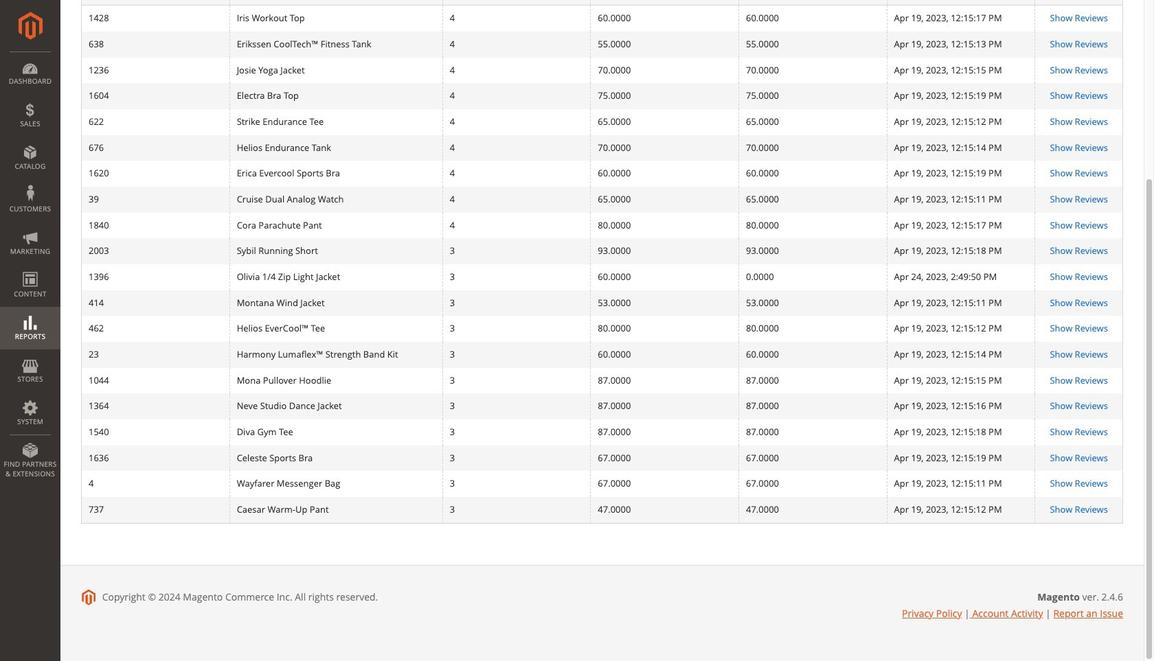 Task type: vqa. For each thing, say whether or not it's contained in the screenshot.
Magento Admin Panel icon
yes



Task type: describe. For each thing, give the bounding box(es) containing it.
magento admin panel image
[[18, 12, 42, 40]]



Task type: locate. For each thing, give the bounding box(es) containing it.
menu bar
[[0, 52, 60, 486]]



